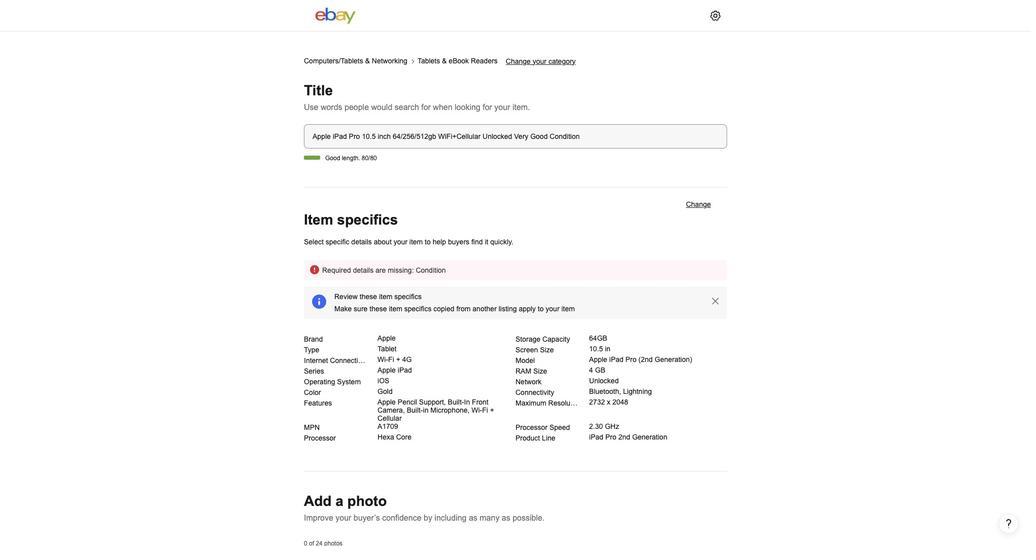 Task type: vqa. For each thing, say whether or not it's contained in the screenshot.
2nd You from the bottom of the page
no



Task type: locate. For each thing, give the bounding box(es) containing it.
10.5 in internet connectivity
[[304, 345, 611, 365]]

1 vertical spatial size
[[534, 367, 547, 376]]

screen size
[[516, 346, 554, 354]]

built- down unlocked color
[[448, 398, 464, 407]]

ebook
[[449, 57, 469, 65]]

these up sure
[[360, 293, 377, 301]]

for right looking
[[483, 103, 492, 112]]

ipad for apple ipad
[[398, 366, 412, 375]]

pro
[[626, 356, 637, 364], [606, 433, 617, 442]]

1 vertical spatial ipad
[[398, 366, 412, 375]]

0 vertical spatial connectivity
[[330, 357, 369, 365]]

1 horizontal spatial in
[[605, 345, 611, 353]]

0 horizontal spatial ipad
[[398, 366, 412, 375]]

apple up ios
[[378, 366, 396, 375]]

0 horizontal spatial connectivity
[[330, 357, 369, 365]]

hexa
[[378, 433, 394, 442]]

condition
[[416, 266, 446, 275]]

0 vertical spatial size
[[540, 346, 554, 354]]

required details are missing: condition
[[322, 266, 446, 275]]

maximum
[[516, 399, 547, 408]]

to right apply
[[538, 305, 544, 313]]

wi- right "in"
[[472, 407, 482, 415]]

apple up gb
[[589, 356, 608, 364]]

2 vertical spatial specifics
[[405, 305, 432, 313]]

size down storage capacity
[[540, 346, 554, 354]]

80/80
[[362, 155, 377, 162]]

connectivity up system on the bottom left
[[330, 357, 369, 365]]

generation)
[[655, 356, 693, 364]]

about
[[374, 238, 392, 246]]

to
[[425, 238, 431, 246], [538, 305, 544, 313]]

specifics
[[337, 212, 398, 228], [395, 293, 422, 301], [405, 305, 432, 313]]

1 horizontal spatial fi
[[482, 407, 488, 415]]

0 horizontal spatial pro
[[606, 433, 617, 442]]

maximum resolution
[[516, 399, 582, 408]]

looking
[[455, 103, 481, 112]]

network
[[516, 378, 542, 386]]

product line
[[516, 434, 556, 443]]

add a photo improve your buyer's confidence by including as many as possible.
[[304, 494, 545, 523]]

when
[[433, 103, 453, 112]]

pro down ghz
[[606, 433, 617, 442]]

wi- down tablet
[[378, 356, 388, 364]]

2 horizontal spatial ipad
[[610, 356, 624, 364]]

fi right "in"
[[482, 407, 488, 415]]

0 horizontal spatial in
[[423, 407, 429, 415]]

1 horizontal spatial as
[[502, 514, 511, 523]]

0 vertical spatial processor
[[516, 424, 548, 432]]

connectivity inside 10.5 in internet connectivity
[[330, 357, 369, 365]]

apple inside apple ipad pro (2nd generation) series
[[589, 356, 608, 364]]

fi up apple ipad
[[388, 356, 394, 364]]

details
[[352, 238, 372, 246], [353, 266, 374, 275]]

1 horizontal spatial pro
[[626, 356, 637, 364]]

0 horizontal spatial change
[[506, 57, 531, 65]]

processor speed
[[516, 424, 570, 432]]

1 horizontal spatial change
[[686, 201, 711, 209]]

in right pencil on the bottom of page
[[423, 407, 429, 415]]

size for ram size
[[534, 367, 547, 376]]

your
[[533, 57, 547, 65], [495, 103, 510, 112], [394, 238, 408, 246], [546, 305, 560, 313], [336, 514, 352, 523]]

system
[[337, 378, 361, 386]]

series
[[304, 367, 324, 376]]

1 vertical spatial wi-
[[472, 407, 482, 415]]

change for change your category
[[506, 57, 531, 65]]

your right apply
[[546, 305, 560, 313]]

2732
[[589, 398, 605, 407]]

apple up tablet
[[378, 334, 396, 343]]

buyers
[[448, 238, 470, 246]]

in
[[605, 345, 611, 353], [423, 407, 429, 415]]

1 vertical spatial change
[[686, 201, 711, 209]]

your left 'item.'
[[495, 103, 510, 112]]

front
[[472, 398, 489, 407]]

color
[[304, 389, 321, 397]]

pro left (2nd on the right of the page
[[626, 356, 637, 364]]

& for tablets
[[442, 57, 447, 65]]

generation
[[633, 433, 668, 442]]

1 vertical spatial in
[[423, 407, 429, 415]]

screen
[[516, 346, 538, 354]]

as right "many"
[[502, 514, 511, 523]]

specifics up about
[[337, 212, 398, 228]]

1 horizontal spatial &
[[442, 57, 447, 65]]

your inside review these item specifics make sure these item specifics copied from another listing apply to your item
[[546, 305, 560, 313]]

2 vertical spatial ipad
[[589, 433, 604, 442]]

wi-
[[378, 356, 388, 364], [472, 407, 482, 415]]

0 vertical spatial wi-
[[378, 356, 388, 364]]

1 horizontal spatial processor
[[516, 424, 548, 432]]

apple
[[378, 334, 396, 343], [589, 356, 608, 364], [378, 366, 396, 375], [378, 398, 396, 407]]

size up network on the bottom of page
[[534, 367, 547, 376]]

apple for apple ipad
[[378, 366, 396, 375]]

wi-fi + 4g
[[378, 356, 412, 364]]

0 vertical spatial change
[[506, 57, 531, 65]]

add
[[304, 494, 332, 509]]

storage capacity
[[516, 335, 570, 344]]

improve
[[304, 514, 333, 523]]

1 vertical spatial connectivity
[[516, 389, 555, 397]]

+ left 4g
[[396, 356, 400, 364]]

1 vertical spatial fi
[[482, 407, 488, 415]]

your right about
[[394, 238, 408, 246]]

specific
[[326, 238, 350, 246]]

1 for from the left
[[422, 103, 431, 112]]

0 horizontal spatial to
[[425, 238, 431, 246]]

0 vertical spatial pro
[[626, 356, 637, 364]]

processor down mpn
[[304, 434, 336, 443]]

0 vertical spatial +
[[396, 356, 400, 364]]

1 vertical spatial pro
[[606, 433, 617, 442]]

your inside "title use words people would search for when looking for your item."
[[495, 103, 510, 112]]

& for computers/tablets
[[365, 57, 370, 65]]

1 horizontal spatial +
[[490, 407, 495, 415]]

connectivity up maximum
[[516, 389, 555, 397]]

product
[[516, 434, 540, 443]]

+ right front
[[490, 407, 495, 415]]

good length . 80/80
[[325, 155, 377, 162]]

change for change
[[686, 201, 711, 209]]

missing:
[[388, 266, 414, 275]]

quickly.
[[491, 238, 514, 246]]

apple inside apple pencil support, built-in front camera, built-in microphone, wi-fi + cellular
[[378, 398, 396, 407]]

ipad
[[610, 356, 624, 364], [398, 366, 412, 375], [589, 433, 604, 442]]

your left category
[[533, 57, 547, 65]]

1 vertical spatial these
[[370, 305, 387, 313]]

type
[[304, 346, 320, 354]]

specifics left copied
[[405, 305, 432, 313]]

1 vertical spatial to
[[538, 305, 544, 313]]

these right sure
[[370, 305, 387, 313]]

built- right camera, on the bottom
[[407, 407, 423, 415]]

0 vertical spatial fi
[[388, 356, 394, 364]]

ipad down 4g
[[398, 366, 412, 375]]

in right 10.5
[[605, 345, 611, 353]]

4 gb operating system
[[304, 366, 606, 386]]

apple down gold
[[378, 398, 396, 407]]

& left the networking on the top left
[[365, 57, 370, 65]]

ipad up unlocked
[[610, 356, 624, 364]]

0 vertical spatial specifics
[[337, 212, 398, 228]]

& left ebook
[[442, 57, 447, 65]]

to left help
[[425, 238, 431, 246]]

0 horizontal spatial for
[[422, 103, 431, 112]]

specifics down missing:
[[395, 293, 422, 301]]

1 vertical spatial processor
[[304, 434, 336, 443]]

apple ipad pro (2nd generation) series
[[304, 356, 693, 376]]

&
[[365, 57, 370, 65], [442, 57, 447, 65]]

0 horizontal spatial as
[[469, 514, 478, 523]]

processor
[[516, 424, 548, 432], [304, 434, 336, 443]]

confidence
[[382, 514, 422, 523]]

change button
[[686, 201, 711, 211]]

2 & from the left
[[442, 57, 447, 65]]

1 horizontal spatial wi-
[[472, 407, 482, 415]]

review
[[335, 293, 358, 301]]

title
[[304, 83, 333, 98]]

1 horizontal spatial built-
[[448, 398, 464, 407]]

apple for apple pencil support, built-in front camera, built-in microphone, wi-fi + cellular
[[378, 398, 396, 407]]

item
[[410, 238, 423, 246], [379, 293, 393, 301], [389, 305, 403, 313], [562, 305, 575, 313]]

in
[[464, 398, 470, 407]]

0 horizontal spatial fi
[[388, 356, 394, 364]]

apple pencil support, built-in front camera, built-in microphone, wi-fi + cellular
[[378, 398, 495, 423]]

ipad inside apple ipad pro (2nd generation) series
[[610, 356, 624, 364]]

in inside apple pencil support, built-in front camera, built-in microphone, wi-fi + cellular
[[423, 407, 429, 415]]

as left "many"
[[469, 514, 478, 523]]

1 horizontal spatial for
[[483, 103, 492, 112]]

0 vertical spatial ipad
[[610, 356, 624, 364]]

1 horizontal spatial ipad
[[589, 433, 604, 442]]

hexa core
[[378, 433, 412, 442]]

2 for from the left
[[483, 103, 492, 112]]

0 horizontal spatial &
[[365, 57, 370, 65]]

ipad down "2.30"
[[589, 433, 604, 442]]

details left are
[[353, 266, 374, 275]]

ipad for apple ipad pro (2nd generation) series
[[610, 356, 624, 364]]

pro inside apple ipad pro (2nd generation) series
[[626, 356, 637, 364]]

bluetooth, lightning features
[[304, 388, 652, 408]]

0 vertical spatial these
[[360, 293, 377, 301]]

computers/tablets
[[304, 57, 363, 65]]

gold
[[378, 388, 393, 396]]

for left the when
[[422, 103, 431, 112]]

1 horizontal spatial to
[[538, 305, 544, 313]]

0 vertical spatial in
[[605, 345, 611, 353]]

1 & from the left
[[365, 57, 370, 65]]

unlocked color
[[304, 377, 619, 397]]

1 vertical spatial specifics
[[395, 293, 422, 301]]

your down a
[[336, 514, 352, 523]]

fi
[[388, 356, 394, 364], [482, 407, 488, 415]]

(2nd
[[639, 356, 653, 364]]

resolution
[[549, 399, 582, 408]]

details left about
[[352, 238, 372, 246]]

processor up product
[[516, 424, 548, 432]]

as
[[469, 514, 478, 523], [502, 514, 511, 523]]

0 horizontal spatial processor
[[304, 434, 336, 443]]

item.
[[513, 103, 530, 112]]

many
[[480, 514, 500, 523]]

1 vertical spatial +
[[490, 407, 495, 415]]



Task type: describe. For each thing, give the bounding box(es) containing it.
ram size
[[516, 367, 547, 376]]

help
[[433, 238, 446, 246]]

microphone,
[[431, 407, 470, 415]]

tablets & ebook readers
[[418, 57, 498, 65]]

storage
[[516, 335, 541, 344]]

brand
[[304, 335, 323, 344]]

computers/tablets & networking
[[304, 57, 408, 65]]

apple for apple ipad pro (2nd generation) series
[[589, 356, 608, 364]]

search
[[395, 103, 419, 112]]

select specific details about your item to help buyers find it quickly.
[[304, 238, 514, 246]]

+ inside apple pencil support, built-in front camera, built-in microphone, wi-fi + cellular
[[490, 407, 495, 415]]

unlocked
[[589, 377, 619, 385]]

sure
[[354, 305, 368, 313]]

to inside review these item specifics make sure these item specifics copied from another listing apply to your item
[[538, 305, 544, 313]]

item
[[304, 212, 333, 228]]

apple for apple
[[378, 334, 396, 343]]

core
[[396, 433, 412, 442]]

find
[[472, 238, 483, 246]]

lightning
[[623, 388, 652, 396]]

item right sure
[[389, 305, 403, 313]]

by
[[424, 514, 433, 523]]

ghz
[[605, 423, 620, 431]]

help, opens dialogs image
[[1004, 519, 1014, 530]]

support,
[[419, 398, 446, 407]]

size for screen size
[[540, 346, 554, 354]]

apply
[[519, 305, 536, 313]]

copied
[[434, 305, 455, 313]]

apple ipad
[[378, 366, 412, 375]]

cellular
[[378, 415, 402, 423]]

x
[[607, 398, 611, 407]]

good
[[325, 155, 340, 162]]

line
[[542, 434, 556, 443]]

words
[[321, 103, 342, 112]]

0 horizontal spatial wi-
[[378, 356, 388, 364]]

fi inside apple pencil support, built-in front camera, built-in microphone, wi-fi + cellular
[[482, 407, 488, 415]]

10.5
[[589, 345, 603, 353]]

.
[[359, 155, 360, 162]]

operating
[[304, 378, 335, 386]]

in inside 10.5 in internet connectivity
[[605, 345, 611, 353]]

photo
[[348, 494, 387, 509]]

bluetooth,
[[589, 388, 622, 396]]

2.30 ghz processor
[[304, 423, 620, 443]]

category
[[549, 57, 576, 65]]

Title text field
[[304, 124, 728, 149]]

make
[[335, 305, 352, 313]]

ios
[[378, 377, 390, 385]]

title use words people would search for when looking for your item.
[[304, 83, 530, 112]]

processor inside 2.30 ghz processor
[[304, 434, 336, 443]]

including
[[435, 514, 467, 523]]

possible.
[[513, 514, 545, 523]]

2732 x 2048
[[589, 398, 629, 407]]

tablets
[[418, 57, 440, 65]]

2048
[[613, 398, 629, 407]]

mpn
[[304, 424, 320, 432]]

item specifics
[[304, 212, 398, 228]]

wi- inside apple pencil support, built-in front camera, built-in microphone, wi-fi + cellular
[[472, 407, 482, 415]]

1 as from the left
[[469, 514, 478, 523]]

another
[[473, 305, 497, 313]]

buyer's
[[354, 514, 380, 523]]

ipad pro 2nd generation
[[589, 433, 668, 442]]

model
[[516, 357, 535, 365]]

speed
[[550, 424, 570, 432]]

1 horizontal spatial connectivity
[[516, 389, 555, 397]]

1 vertical spatial details
[[353, 266, 374, 275]]

0 vertical spatial to
[[425, 238, 431, 246]]

2nd
[[619, 433, 631, 442]]

camera,
[[378, 407, 405, 415]]

gb
[[595, 366, 606, 375]]

it
[[485, 238, 489, 246]]

item up capacity
[[562, 305, 575, 313]]

are
[[376, 266, 386, 275]]

your inside add a photo improve your buyer's confidence by including as many as possible.
[[336, 514, 352, 523]]

a1709
[[378, 423, 398, 431]]

capacity
[[543, 335, 570, 344]]

ram
[[516, 367, 532, 376]]

0 vertical spatial details
[[352, 238, 372, 246]]

item down required details are missing: condition
[[379, 293, 393, 301]]

from
[[457, 305, 471, 313]]

review these item specifics make sure these item specifics copied from another listing apply to your item
[[335, 293, 575, 313]]

4
[[589, 366, 593, 375]]

2 as from the left
[[502, 514, 511, 523]]

pencil
[[398, 398, 417, 407]]

item left help
[[410, 238, 423, 246]]

4g
[[402, 356, 412, 364]]

0 horizontal spatial built-
[[407, 407, 423, 415]]

tablet
[[378, 345, 397, 353]]

0 horizontal spatial +
[[396, 356, 400, 364]]

listing
[[499, 305, 517, 313]]

change your category button
[[498, 57, 584, 65]]

a
[[336, 494, 344, 509]]

internet
[[304, 357, 328, 365]]



